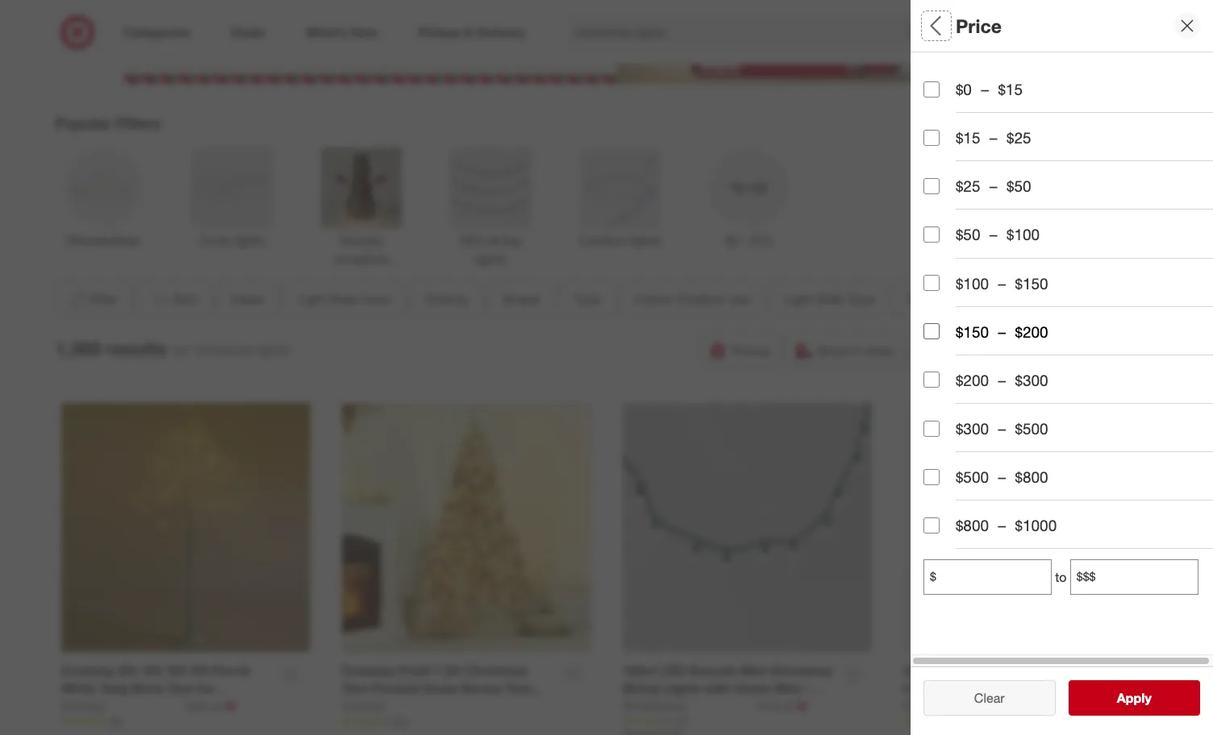 Task type: describe. For each thing, give the bounding box(es) containing it.
$15  –  $25 checkbox
[[924, 130, 940, 146]]

wondershop link for 30ct battery operated led christmas dewdrop fairy string lights warm white with silver wire - wondershop™
[[903, 699, 1036, 715]]

450
[[342, 700, 363, 716]]

shop in store
[[817, 342, 894, 359]]

177
[[672, 716, 688, 728]]

1 vertical spatial $25
[[956, 177, 980, 195]]

wondershop for 30ct
[[903, 700, 967, 713]]

0 horizontal spatial wondershop
[[66, 232, 140, 248]]

price button
[[924, 336, 1201, 393]]

store
[[865, 342, 894, 359]]

light bulb count
[[924, 579, 1047, 597]]

costway 2ft/ 4ft/ 5ft/ 6ft pre-lit white twig birch tree for christmas holiday w/ led lights link
[[61, 662, 272, 716]]

see
[[1100, 690, 1123, 707]]

led inside costway 2ft/ 4ft/ 5ft/ 6ft pre-lit white twig birch tree for christmas holiday w/ led lights
[[196, 700, 221, 716]]

all filters
[[924, 14, 1001, 37]]

¬ for 100ct led smooth mini christmas string lights with green wire - wondershop™
[[797, 699, 808, 715]]

1 vertical spatial indoor outdoor use
[[635, 291, 751, 307]]

1 horizontal spatial outdoor
[[676, 291, 724, 307]]

by
[[455, 291, 469, 307]]

use inside all filters dialog
[[1040, 127, 1068, 146]]

type down all
[[924, 71, 958, 89]]

177 link
[[622, 715, 872, 729]]

1 horizontal spatial $150
[[1015, 274, 1048, 292]]

lighted
[[924, 297, 979, 315]]

with inside 30ct battery operated led christmas dewdrop fairy string lights warm white with silver wire - wondershop™
[[1022, 700, 1048, 716]]

icicle lights
[[200, 232, 264, 248]]

costway prelit 7.5ft christmas tree flocked xmas snowy tree 450 led lights
[[342, 663, 532, 716]]

0 vertical spatial -
[[742, 232, 747, 248]]

0 vertical spatial indoor outdoor use button
[[924, 111, 1201, 167]]

bulb up '$50  –  $100'
[[965, 184, 998, 202]]

pickup
[[731, 342, 770, 359]]

outdoor lights link
[[571, 144, 668, 250]]

new
[[186, 700, 209, 713]]

2ft/
[[118, 663, 139, 679]]

white inside costway 2ft/ 4ft/ 5ft/ 6ft pre-lit white twig birch tree for christmas holiday w/ led lights
[[61, 681, 96, 697]]

$800  –  $1000
[[956, 516, 1057, 535]]

battery
[[933, 663, 978, 679]]

xmas
[[423, 681, 457, 697]]

lighted length
[[924, 297, 1033, 315]]

wire inside button
[[924, 466, 956, 484]]

see results
[[1100, 690, 1169, 707]]

costway prelit 7.5ft christmas tree flocked xmas snowy tree 450 led lights link
[[342, 662, 553, 716]]

popular filters
[[55, 114, 161, 132]]

christmas inside 30ct battery operated led christmas dewdrop fairy string lights warm white with silver wire - wondershop™
[[903, 681, 966, 697]]

$25  –  $50 checkbox
[[924, 178, 940, 194]]

costway for costway 2ft/ 4ft/ 5ft/ 6ft pre-lit white twig birch tree for christmas holiday w/ led lights
[[61, 663, 114, 679]]

$100  –  $150 checkbox
[[924, 275, 940, 291]]

twig
[[100, 681, 128, 697]]

$0 for $0 - $15
[[725, 232, 739, 248]]

1 vertical spatial light bulb type
[[785, 291, 874, 307]]

shape button
[[489, 281, 554, 317]]

string inside 100ct led smooth mini christmas string lights with green wire - wondershop™
[[622, 681, 659, 697]]

Include out of stock checkbox
[[924, 634, 940, 651]]

novelty sculpture lights
[[335, 232, 388, 285]]

popular
[[55, 114, 111, 132]]

100ct led smooth mini christmas string lights with green wire - wondershop™ link
[[622, 662, 834, 716]]

2 horizontal spatial $15
[[998, 80, 1023, 98]]

dewdrop
[[970, 681, 1025, 697]]

filter button
[[55, 281, 130, 317]]

apply
[[1117, 690, 1152, 707]]

0 horizontal spatial $500
[[956, 468, 989, 487]]

string
[[488, 232, 521, 248]]

pre-
[[212, 663, 238, 679]]

only at ¬ for mini
[[758, 699, 808, 715]]

100ct
[[622, 663, 656, 679]]

w/
[[177, 700, 192, 716]]

- inside 100ct led smooth mini christmas string lights with green wire - wondershop™
[[806, 681, 811, 697]]

0 vertical spatial $500
[[1015, 419, 1048, 438]]

sold by button
[[412, 281, 483, 317]]

outdoor lights
[[578, 232, 661, 248]]

smooth
[[689, 663, 737, 679]]

1 vertical spatial use
[[728, 291, 751, 307]]

christmas inside 100ct led smooth mini christmas string lights with green wire - wondershop™
[[770, 663, 833, 679]]

$0 - $15
[[725, 232, 772, 248]]

wondershop for 100ct
[[622, 700, 687, 713]]

0 horizontal spatial $150
[[956, 322, 989, 341]]

only for led
[[1039, 700, 1062, 713]]

1 vertical spatial $15
[[956, 128, 980, 147]]

deals button
[[218, 281, 278, 317]]

$25  –  $50
[[956, 177, 1031, 195]]

wire color button
[[924, 449, 1201, 506]]

30ct battery operated led christmas dewdrop fairy string lights warm white with silver wire - wondershop™ link
[[903, 662, 1114, 734]]

price inside price dialog
[[956, 14, 1002, 37]]

same day delivery button
[[911, 333, 1060, 368]]

1 vertical spatial $300
[[956, 419, 989, 438]]

search
[[956, 25, 995, 42]]

0 vertical spatial light bulb type button
[[924, 167, 1201, 223]]

$50  –  $100
[[956, 225, 1040, 244]]

only at ¬ for led
[[1039, 699, 1088, 715]]

costway for 1st costway link from left
[[61, 700, 105, 713]]

6ft
[[192, 663, 209, 679]]

shop
[[817, 342, 848, 359]]

mini string lights link
[[442, 144, 539, 268]]

1 vertical spatial outdoor
[[578, 232, 626, 248]]

65 link
[[61, 715, 310, 729]]

category
[[924, 522, 991, 541]]

0 horizontal spatial $50
[[956, 225, 980, 244]]

"christmas
[[192, 342, 253, 358]]

0 horizontal spatial light bulb type button
[[771, 281, 888, 317]]

0 horizontal spatial type button
[[560, 281, 615, 317]]

0 vertical spatial $200
[[1015, 322, 1048, 341]]

lights inside 100ct led smooth mini christmas string lights with green wire - wondershop™
[[663, 681, 701, 697]]

to
[[1055, 569, 1067, 586]]

novelty
[[340, 232, 383, 248]]

clear all
[[966, 690, 1013, 707]]

deals
[[231, 291, 264, 307]]

lights inside mini string lights
[[475, 251, 506, 267]]

day
[[978, 342, 1000, 359]]

results for see
[[1127, 690, 1169, 707]]

results for 1,360
[[106, 337, 166, 360]]

shipping
[[1097, 342, 1148, 359]]

clear all button
[[924, 681, 1055, 716]]

filters
[[951, 14, 1001, 37]]

1 vertical spatial $800
[[956, 516, 989, 535]]

1 vertical spatial brand
[[908, 291, 943, 307]]

silver
[[1052, 700, 1086, 716]]

bulb down 'novelty sculpture lights'
[[330, 291, 356, 307]]

2 vertical spatial $15
[[751, 232, 772, 248]]

0 horizontal spatial color
[[360, 291, 391, 307]]

595
[[953, 716, 969, 728]]

What can we help you find? suggestions appear below search field
[[565, 15, 967, 50]]

5ft/
[[167, 663, 189, 679]]

costway 2ft/ 4ft/ 5ft/ 6ft pre-lit white twig birch tree for christmas holiday w/ led lights
[[61, 663, 263, 716]]

1 vertical spatial brand button
[[895, 281, 957, 317]]

holiday
[[128, 700, 173, 716]]

sculpture
[[335, 251, 388, 267]]

100ct led smooth mini christmas string lights with green wire - wondershop™
[[622, 663, 833, 716]]

light inside button
[[924, 579, 961, 597]]

$0  –  $15 checkbox
[[924, 81, 940, 97]]

$300  –  $500 checkbox
[[924, 421, 940, 437]]

outdoor inside all filters dialog
[[975, 127, 1035, 146]]

light bulb color button
[[284, 281, 405, 317]]

power type
[[924, 409, 1008, 428]]

$200  –  $300
[[956, 371, 1048, 389]]

sold
[[425, 291, 452, 307]]

$150  –  $200 checkbox
[[924, 324, 940, 340]]

wire inside 30ct battery operated led christmas dewdrop fairy string lights warm white with silver wire - wondershop™
[[903, 718, 931, 734]]

mini inside 100ct led smooth mini christmas string lights with green wire - wondershop™
[[740, 663, 766, 679]]



Task type: vqa. For each thing, say whether or not it's contained in the screenshot.
deal
no



Task type: locate. For each thing, give the bounding box(es) containing it.
christmas down 30ct
[[903, 681, 966, 697]]

30ct battery operated led christmas dewdrop fairy string lights warm white with silver wire - wondershop™ image
[[903, 403, 1152, 653], [903, 403, 1152, 653]]

1 ¬ from the left
[[225, 699, 236, 715]]

2 at from the left
[[784, 700, 794, 713]]

clear button
[[924, 681, 1055, 716]]

wire right green
[[775, 681, 802, 697]]

at right new
[[212, 700, 222, 713]]

$150  –  $200
[[956, 322, 1048, 341]]

at for led
[[1065, 700, 1075, 713]]

indoor down the outdoor lights
[[635, 291, 673, 307]]

1 horizontal spatial costway link
[[342, 699, 385, 715]]

lights down the lit
[[225, 700, 263, 716]]

$50  –  $100 checkbox
[[924, 227, 940, 243]]

led right w/
[[196, 700, 221, 716]]

operated
[[982, 663, 1040, 679]]

costway link up 65 at left
[[61, 699, 183, 715]]

0 vertical spatial $100
[[1007, 225, 1040, 244]]

0 vertical spatial $300
[[1015, 371, 1048, 389]]

delivery
[[1003, 342, 1050, 359]]

$150 up the same
[[956, 322, 989, 341]]

results inside button
[[1127, 690, 1169, 707]]

lights inside 30ct battery operated led christmas dewdrop fairy string lights warm white with silver wire - wondershop™
[[903, 700, 941, 716]]

at left see
[[1065, 700, 1075, 713]]

led right the "100ct"
[[659, 663, 685, 679]]

lit
[[238, 663, 250, 679]]

0 vertical spatial price
[[956, 14, 1002, 37]]

1,360 results for "christmas lights"
[[55, 337, 291, 360]]

0 vertical spatial $0
[[956, 80, 972, 98]]

with inside 100ct led smooth mini christmas string lights with green wire - wondershop™
[[704, 681, 730, 697]]

$0
[[956, 80, 972, 98], [725, 232, 739, 248]]

$100  –  $150
[[956, 274, 1048, 292]]

$25
[[1007, 128, 1031, 147], [956, 177, 980, 195]]

$200  –  $300 checkbox
[[924, 372, 940, 388]]

1 at from the left
[[212, 700, 222, 713]]

0 horizontal spatial indoor
[[635, 291, 673, 307]]

costway inside costway prelit 7.5ft christmas tree flocked xmas snowy tree 450 led lights
[[342, 663, 395, 679]]

bulb up shop on the right top of page
[[817, 291, 843, 307]]

1 horizontal spatial type button
[[924, 54, 1201, 111]]

indoor outdoor use button
[[924, 111, 1201, 167], [622, 281, 764, 317]]

1 horizontal spatial -
[[806, 681, 811, 697]]

$50 up '$50  –  $100'
[[1007, 177, 1031, 195]]

2 horizontal spatial wondershop
[[903, 700, 967, 713]]

string down the "100ct"
[[622, 681, 659, 697]]

indoor down $0  –  $15 option
[[924, 127, 971, 146]]

1 horizontal spatial indoor outdoor use
[[924, 127, 1068, 146]]

costway link
[[61, 699, 183, 715], [342, 699, 385, 715]]

0 horizontal spatial tree
[[167, 681, 193, 697]]

65
[[111, 716, 122, 728]]

led
[[659, 663, 685, 679], [1043, 663, 1069, 679], [196, 700, 221, 716], [367, 700, 392, 716]]

wire left '595'
[[903, 718, 931, 734]]

string inside 30ct battery operated led christmas dewdrop fairy string lights warm white with silver wire - wondershop™
[[1063, 681, 1100, 697]]

$100 up $100  –  $150
[[1007, 225, 1040, 244]]

type
[[924, 71, 958, 89], [1002, 184, 1036, 202], [574, 291, 602, 307], [847, 291, 874, 307], [974, 409, 1008, 428]]

2 horizontal spatial -
[[934, 718, 939, 734]]

led inside 30ct battery operated led christmas dewdrop fairy string lights warm white with silver wire - wondershop™
[[1043, 663, 1069, 679]]

white inside 30ct battery operated led christmas dewdrop fairy string lights warm white with silver wire - wondershop™
[[984, 700, 1019, 716]]

0 horizontal spatial mini
[[460, 232, 484, 248]]

1 horizontal spatial $25
[[1007, 128, 1031, 147]]

costway down twig
[[61, 700, 105, 713]]

1 vertical spatial indoor outdoor use button
[[622, 281, 764, 317]]

$800 up $1000
[[1015, 468, 1048, 487]]

1 vertical spatial $0
[[725, 232, 739, 248]]

0 vertical spatial results
[[106, 337, 166, 360]]

costway down 'flocked'
[[342, 700, 385, 713]]

only at ¬ down fairy
[[1039, 699, 1088, 715]]

indoor outdoor use up pickup button
[[635, 291, 751, 307]]

color right the $500  –  $800 option
[[961, 466, 1000, 484]]

2 costway link from the left
[[342, 699, 385, 715]]

bulb inside button
[[965, 579, 998, 597]]

wondershop™ inside 30ct battery operated led christmas dewdrop fairy string lights warm white with silver wire - wondershop™
[[943, 718, 1028, 734]]

0 horizontal spatial $200
[[956, 371, 989, 389]]

0 vertical spatial brand
[[924, 240, 968, 259]]

lights"
[[256, 342, 291, 358]]

type button
[[924, 54, 1201, 111], [560, 281, 615, 317]]

0 vertical spatial $25
[[1007, 128, 1031, 147]]

0 vertical spatial brand button
[[924, 223, 1201, 280]]

None text field
[[924, 560, 1052, 596], [1070, 560, 1199, 596], [924, 560, 1052, 596], [1070, 560, 1199, 596]]

at inside new at ¬
[[212, 700, 222, 713]]

$100 up the lighted length
[[956, 274, 989, 292]]

wondershop™ down clear all button
[[943, 718, 1028, 734]]

100ct led smooth mini christmas string lights with green wire - wondershop™ image
[[622, 403, 872, 653], [622, 403, 872, 653]]

mini left string
[[460, 232, 484, 248]]

wire inside 100ct led smooth mini christmas string lights with green wire - wondershop™
[[775, 681, 802, 697]]

$25 right "$25  –  $50" checkbox
[[956, 177, 980, 195]]

results right see
[[1127, 690, 1169, 707]]

lights
[[663, 681, 701, 697], [225, 700, 263, 716], [396, 700, 434, 716], [903, 700, 941, 716]]

2 tree from the left
[[342, 681, 368, 697]]

1 vertical spatial results
[[1127, 690, 1169, 707]]

only at ¬ down green
[[758, 699, 808, 715]]

at for mini
[[784, 700, 794, 713]]

0 horizontal spatial ¬
[[225, 699, 236, 715]]

for
[[173, 342, 188, 358], [197, 681, 214, 697]]

light bulb count button
[[924, 562, 1201, 619]]

only for mini
[[758, 700, 781, 713]]

indoor outdoor use
[[924, 127, 1068, 146], [635, 291, 751, 307]]

$0 inside price dialog
[[956, 80, 972, 98]]

costway prelit 7.5ft christmas tree flocked xmas snowy tree 450 led lights image
[[342, 403, 591, 653], [342, 403, 591, 653]]

lighted length button
[[924, 280, 1201, 336]]

0 vertical spatial mini
[[460, 232, 484, 248]]

costway inside costway 2ft/ 4ft/ 5ft/ 6ft pre-lit white twig birch tree for christmas holiday w/ led lights
[[61, 663, 114, 679]]

clear for clear all
[[966, 690, 997, 707]]

wire
[[924, 466, 956, 484], [775, 681, 802, 697], [903, 718, 931, 734]]

christmas down twig
[[61, 700, 124, 716]]

mini up green
[[740, 663, 766, 679]]

power type button
[[924, 393, 1201, 449]]

same
[[941, 342, 974, 359]]

124 link
[[342, 715, 591, 729]]

costway
[[61, 663, 114, 679], [342, 663, 395, 679], [61, 700, 105, 713], [342, 700, 385, 713]]

price right all
[[956, 14, 1002, 37]]

novelty sculpture lights link
[[313, 144, 410, 285]]

0 vertical spatial indoor
[[924, 127, 971, 146]]

advertisement region
[[123, 3, 1091, 84]]

$300  –  $500
[[956, 419, 1048, 438]]

1 vertical spatial $500
[[956, 468, 989, 487]]

clear inside button
[[974, 690, 1005, 707]]

0 vertical spatial white
[[61, 681, 96, 697]]

0 vertical spatial for
[[173, 342, 188, 358]]

led inside costway prelit 7.5ft christmas tree flocked xmas snowy tree 450 led lights
[[367, 700, 392, 716]]

¬ for costway 2ft/ 4ft/ 5ft/ 6ft pre-lit white twig birch tree for christmas holiday w/ led lights
[[225, 699, 236, 715]]

shipping button
[[1067, 333, 1158, 368]]

type up the 'in'
[[847, 291, 874, 307]]

0 horizontal spatial indoor outdoor use button
[[622, 281, 764, 317]]

2 clear from the left
[[974, 690, 1005, 707]]

1 only at ¬ from the left
[[758, 699, 808, 715]]

brand up $100  –  $150 option
[[924, 240, 968, 259]]

1 costway link from the left
[[61, 699, 183, 715]]

1 horizontal spatial $50
[[1007, 177, 1031, 195]]

1 only from the left
[[758, 700, 781, 713]]

0 horizontal spatial results
[[106, 337, 166, 360]]

color
[[360, 291, 391, 307], [961, 466, 1000, 484]]

1 horizontal spatial wondershop™
[[943, 718, 1028, 734]]

30ct battery operated led christmas dewdrop fairy string lights warm white with silver wire - wondershop™
[[903, 663, 1100, 734]]

3 at from the left
[[1065, 700, 1075, 713]]

wondershop link down popular filters
[[55, 144, 152, 250]]

indoor inside all filters dialog
[[924, 127, 971, 146]]

costway for 2nd costway link from the left
[[342, 700, 385, 713]]

4ft/
[[143, 663, 164, 679]]

3 tree from the left
[[506, 681, 532, 697]]

snowy
[[461, 681, 502, 697]]

tree right snowy
[[506, 681, 532, 697]]

flocked
[[371, 681, 419, 697]]

use
[[1040, 127, 1068, 146], [728, 291, 751, 307]]

1 horizontal spatial only
[[1039, 700, 1062, 713]]

0 horizontal spatial $100
[[956, 274, 989, 292]]

1 horizontal spatial $100
[[1007, 225, 1040, 244]]

shop in store button
[[787, 333, 904, 368]]

led inside 100ct led smooth mini christmas string lights with green wire - wondershop™
[[659, 663, 685, 679]]

light bulb color
[[298, 291, 391, 307]]

2 vertical spatial -
[[934, 718, 939, 734]]

wondershop™ down the "100ct"
[[622, 700, 707, 716]]

0 horizontal spatial wondershop™
[[622, 700, 707, 716]]

1 vertical spatial light bulb type button
[[771, 281, 888, 317]]

1 string from the left
[[622, 681, 659, 697]]

¬ for 30ct battery operated led christmas dewdrop fairy string lights warm white with silver wire - wondershop™
[[1078, 699, 1088, 715]]

2 ¬ from the left
[[797, 699, 808, 715]]

mini
[[460, 232, 484, 248], [740, 663, 766, 679]]

0 vertical spatial $800
[[1015, 468, 1048, 487]]

1 tree from the left
[[167, 681, 193, 697]]

same day delivery
[[941, 342, 1050, 359]]

string up silver on the right of page
[[1063, 681, 1100, 697]]

0 vertical spatial indoor outdoor use
[[924, 127, 1068, 146]]

wondershop link for 100ct led smooth mini christmas string lights with green wire - wondershop™
[[622, 699, 755, 715]]

type right shape
[[574, 291, 602, 307]]

lights down 30ct
[[903, 700, 941, 716]]

fairy
[[1029, 681, 1059, 697]]

new at ¬
[[186, 699, 236, 715]]

wondershop up filter
[[66, 232, 140, 248]]

$500  –  $800 checkbox
[[924, 469, 940, 485]]

length
[[983, 297, 1033, 315]]

$150 up length
[[1015, 274, 1048, 292]]

results right '1,360'
[[106, 337, 166, 360]]

1 clear from the left
[[966, 690, 997, 707]]

0 vertical spatial with
[[704, 681, 730, 697]]

1 vertical spatial $150
[[956, 322, 989, 341]]

clear for clear
[[974, 690, 1005, 707]]

indoor outdoor use down $0  –  $15
[[924, 127, 1068, 146]]

bulb left the count
[[965, 579, 998, 597]]

lights
[[234, 232, 264, 248], [630, 232, 661, 248], [475, 251, 506, 267], [346, 269, 377, 285]]

0 horizontal spatial only at ¬
[[758, 699, 808, 715]]

only down green
[[758, 700, 781, 713]]

2 horizontal spatial wondershop link
[[903, 699, 1036, 715]]

light inside button
[[298, 291, 326, 307]]

brand inside all filters dialog
[[924, 240, 968, 259]]

for up new at ¬
[[197, 681, 214, 697]]

0 horizontal spatial wondershop link
[[55, 144, 152, 250]]

sort
[[173, 291, 198, 307]]

led down 'flocked'
[[367, 700, 392, 716]]

1 vertical spatial $100
[[956, 274, 989, 292]]

costway up twig
[[61, 663, 114, 679]]

lights up 177 in the bottom right of the page
[[663, 681, 701, 697]]

type inside button
[[974, 409, 1008, 428]]

costway for costway prelit 7.5ft christmas tree flocked xmas snowy tree 450 led lights
[[342, 663, 395, 679]]

1 vertical spatial type button
[[560, 281, 615, 317]]

lights inside outdoor lights link
[[630, 232, 661, 248]]

light bulb type inside all filters dialog
[[924, 184, 1036, 202]]

$800  –  $1000 checkbox
[[924, 518, 940, 534]]

brand button up length
[[924, 223, 1201, 280]]

0 vertical spatial $150
[[1015, 274, 1048, 292]]

lights down 'flocked'
[[396, 700, 434, 716]]

1 horizontal spatial indoor outdoor use button
[[924, 111, 1201, 167]]

wire color
[[924, 466, 1000, 484]]

wondershop up '595'
[[903, 700, 967, 713]]

$200 up delivery in the right top of the page
[[1015, 322, 1048, 341]]

0 horizontal spatial outdoor
[[578, 232, 626, 248]]

christmas up green
[[770, 663, 833, 679]]

1 horizontal spatial white
[[984, 700, 1019, 716]]

see results button
[[1068, 681, 1200, 716]]

$500 down $200  –  $300
[[1015, 419, 1048, 438]]

brand
[[924, 240, 968, 259], [908, 291, 943, 307]]

$0 - $15 link
[[700, 144, 797, 250]]

0 horizontal spatial $0
[[725, 232, 739, 248]]

lights inside icicle lights link
[[234, 232, 264, 248]]

with down smooth
[[704, 681, 730, 697]]

type down $200  –  $300
[[974, 409, 1008, 428]]

costway up 'flocked'
[[342, 663, 395, 679]]

led up fairy
[[1043, 663, 1069, 679]]

1 horizontal spatial with
[[1022, 700, 1048, 716]]

1 horizontal spatial wondershop
[[622, 700, 687, 713]]

use right the $15  –  $25
[[1040, 127, 1068, 146]]

2 only at ¬ from the left
[[1039, 699, 1088, 715]]

category button
[[924, 506, 1201, 562]]

$200
[[1015, 322, 1048, 341], [956, 371, 989, 389]]

all filters dialog
[[911, 0, 1213, 736]]

1 horizontal spatial $15
[[956, 128, 980, 147]]

light bulb type button up shop on the right top of page
[[771, 281, 888, 317]]

$25 up $25  –  $50
[[1007, 128, 1031, 147]]

clear inside button
[[966, 690, 997, 707]]

lights inside 'novelty sculpture lights'
[[346, 269, 377, 285]]

for inside 1,360 results for "christmas lights"
[[173, 342, 188, 358]]

sort button
[[136, 281, 211, 317]]

2 horizontal spatial at
[[1065, 700, 1075, 713]]

color down 'novelty sculpture lights'
[[360, 291, 391, 307]]

count
[[1002, 579, 1047, 597]]

christmas inside costway prelit 7.5ft christmas tree flocked xmas snowy tree 450 led lights
[[465, 663, 528, 679]]

1 vertical spatial -
[[806, 681, 811, 697]]

for inside costway 2ft/ 4ft/ 5ft/ 6ft pre-lit white twig birch tree for christmas holiday w/ led lights
[[197, 681, 214, 697]]

indoor outdoor use inside all filters dialog
[[924, 127, 1068, 146]]

$100
[[1007, 225, 1040, 244], [956, 274, 989, 292]]

price inside price button
[[924, 353, 961, 372]]

light bulb type up '$50  –  $100'
[[924, 184, 1036, 202]]

price dialog
[[911, 0, 1213, 736]]

3 ¬ from the left
[[1078, 699, 1088, 715]]

wondershop link up 177 in the bottom right of the page
[[622, 699, 755, 715]]

wondershop link up '595'
[[903, 699, 1036, 715]]

1 horizontal spatial use
[[1040, 127, 1068, 146]]

search button
[[956, 15, 995, 53]]

filters
[[116, 114, 161, 132]]

only down fairy
[[1039, 700, 1062, 713]]

price up $200  –  $300 option
[[924, 353, 961, 372]]

$300 right $300  –  $500 checkbox
[[956, 419, 989, 438]]

1 horizontal spatial $200
[[1015, 322, 1048, 341]]

0 horizontal spatial with
[[704, 681, 730, 697]]

white
[[61, 681, 96, 697], [984, 700, 1019, 716]]

1 horizontal spatial results
[[1127, 690, 1169, 707]]

light
[[924, 184, 961, 202], [298, 291, 326, 307], [785, 291, 813, 307], [924, 579, 961, 597]]

0 horizontal spatial $300
[[956, 419, 989, 438]]

$800 right $800  –  $1000 "option"
[[956, 516, 989, 535]]

use up pickup button
[[728, 291, 751, 307]]

wire down $300  –  $500 checkbox
[[924, 466, 956, 484]]

2 string from the left
[[1063, 681, 1100, 697]]

1 horizontal spatial only at ¬
[[1039, 699, 1088, 715]]

1 horizontal spatial wondershop link
[[622, 699, 755, 715]]

1 horizontal spatial $800
[[1015, 468, 1048, 487]]

lights inside costway prelit 7.5ft christmas tree flocked xmas snowy tree 450 led lights
[[396, 700, 434, 716]]

- inside 30ct battery operated led christmas dewdrop fairy string lights warm white with silver wire - wondershop™
[[934, 718, 939, 734]]

$300 down delivery in the right top of the page
[[1015, 371, 1048, 389]]

124
[[392, 716, 408, 728]]

1 vertical spatial for
[[197, 681, 214, 697]]

1 horizontal spatial for
[[197, 681, 214, 697]]

1 horizontal spatial mini
[[740, 663, 766, 679]]

light bulb type button up '$50  –  $100'
[[924, 167, 1201, 223]]

only
[[758, 700, 781, 713], [1039, 700, 1062, 713]]

lights inside costway 2ft/ 4ft/ 5ft/ 6ft pre-lit white twig birch tree for christmas holiday w/ led lights
[[225, 700, 263, 716]]

tree inside costway 2ft/ 4ft/ 5ft/ 6ft pre-lit white twig birch tree for christmas holiday w/ led lights
[[167, 681, 193, 697]]

0 vertical spatial color
[[360, 291, 391, 307]]

at
[[212, 700, 222, 713], [784, 700, 794, 713], [1065, 700, 1075, 713]]

power
[[924, 409, 969, 428]]

1 vertical spatial wondershop™
[[943, 718, 1028, 734]]

wondershop™
[[622, 700, 707, 716], [943, 718, 1028, 734]]

$50 right the $50  –  $100 option
[[956, 225, 980, 244]]

tree up 450
[[342, 681, 368, 697]]

icicle lights link
[[184, 144, 281, 250]]

at up 177 link
[[784, 700, 794, 713]]

$300
[[1015, 371, 1048, 389], [956, 419, 989, 438]]

christmas inside costway 2ft/ 4ft/ 5ft/ 6ft pre-lit white twig birch tree for christmas holiday w/ led lights
[[61, 700, 124, 716]]

$15
[[998, 80, 1023, 98], [956, 128, 980, 147], [751, 232, 772, 248]]

with down fairy
[[1022, 700, 1048, 716]]

brand button up $150  –  $200 option
[[895, 281, 957, 317]]

brand up $150  –  $200 option
[[908, 291, 943, 307]]

1 vertical spatial $200
[[956, 371, 989, 389]]

$0 for $0  –  $15
[[956, 80, 972, 98]]

1 horizontal spatial $0
[[956, 80, 972, 98]]

1 horizontal spatial light bulb type button
[[924, 167, 1201, 223]]

2 vertical spatial wire
[[903, 718, 931, 734]]

$200 down same day delivery button at the right of the page
[[956, 371, 989, 389]]

type up '$50  –  $100'
[[1002, 184, 1036, 202]]

color inside all filters dialog
[[961, 466, 1000, 484]]

icicle
[[200, 232, 230, 248]]

wondershop™ inside 100ct led smooth mini christmas string lights with green wire - wondershop™
[[622, 700, 707, 716]]

wondershop up 177 in the bottom right of the page
[[622, 700, 687, 713]]

christmas up snowy
[[465, 663, 528, 679]]

0 vertical spatial $15
[[998, 80, 1023, 98]]

1 horizontal spatial indoor
[[924, 127, 971, 146]]

1 vertical spatial price
[[924, 353, 961, 372]]

costway link down 'flocked'
[[342, 699, 385, 715]]

all
[[1000, 690, 1013, 707]]

outdoor
[[975, 127, 1035, 146], [578, 232, 626, 248], [676, 291, 724, 307]]

for left "christmas at the top left
[[173, 342, 188, 358]]

0 horizontal spatial at
[[212, 700, 222, 713]]

0 horizontal spatial for
[[173, 342, 188, 358]]

mini inside mini string lights
[[460, 232, 484, 248]]

filter
[[90, 291, 118, 307]]

wondershop
[[66, 232, 140, 248], [622, 700, 687, 713], [903, 700, 967, 713]]

warm
[[945, 700, 980, 716]]

all
[[924, 14, 946, 37]]

1 vertical spatial indoor
[[635, 291, 673, 307]]

light bulb type up shop on the right top of page
[[785, 291, 874, 307]]

tree down the 5ft/
[[167, 681, 193, 697]]

at for 5ft/
[[212, 700, 222, 713]]

green
[[734, 681, 771, 697]]

$500 right the $500  –  $800 option
[[956, 468, 989, 487]]

2 only from the left
[[1039, 700, 1062, 713]]

shape
[[503, 291, 540, 307]]

0 vertical spatial type button
[[924, 54, 1201, 111]]

30ct
[[903, 663, 929, 679]]

costway 2ft/ 4ft/ 5ft/ 6ft pre-lit white twig birch tree for christmas holiday w/ led lights image
[[61, 403, 310, 653], [61, 403, 310, 653]]

0 horizontal spatial costway link
[[61, 699, 183, 715]]



